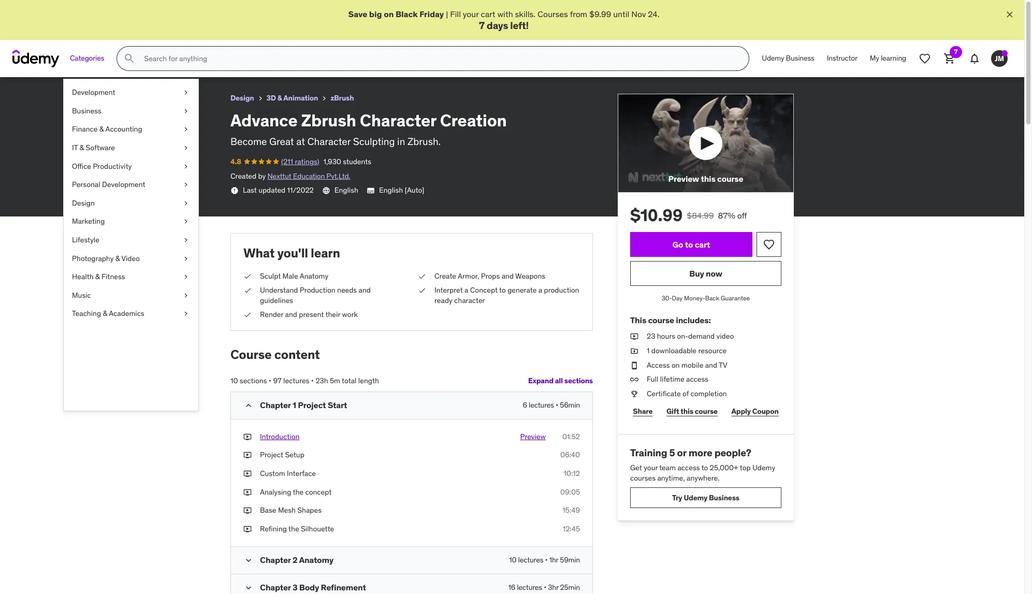 Task type: locate. For each thing, give the bounding box(es) containing it.
close image
[[1005, 9, 1015, 20]]

anatomy for chapter 2 anatomy
[[299, 555, 334, 565]]

• left 56min
[[556, 400, 558, 409]]

cart right the go
[[695, 239, 710, 250]]

24.
[[648, 9, 660, 19]]

chapter for chapter 1 project start
[[260, 400, 291, 410]]

course up 87%
[[717, 174, 743, 184]]

2 vertical spatial chapter
[[260, 582, 291, 593]]

• left 3hr
[[544, 583, 546, 592]]

days
[[487, 19, 508, 32]]

a down weapons
[[538, 285, 542, 295]]

2 chapter from the top
[[260, 555, 291, 565]]

ratings)
[[295, 157, 319, 166]]

1 vertical spatial 7
[[954, 48, 958, 56]]

(211 ratings)
[[281, 157, 319, 166]]

1 vertical spatial character
[[307, 135, 351, 148]]

and inside understand production needs and guidelines
[[359, 285, 371, 295]]

productivity
[[93, 161, 132, 171]]

1 vertical spatial 10
[[509, 555, 516, 565]]

7 inside 'link'
[[954, 48, 958, 56]]

1 horizontal spatial sections
[[564, 376, 593, 385]]

to right the go
[[685, 239, 693, 250]]

concept
[[470, 285, 498, 295]]

1 horizontal spatial cart
[[695, 239, 710, 250]]

0 horizontal spatial on
[[384, 9, 394, 19]]

1 vertical spatial project
[[260, 450, 283, 460]]

0 vertical spatial cart
[[481, 9, 495, 19]]

mesh
[[278, 506, 296, 515]]

access down 'or' at right bottom
[[678, 463, 700, 472]]

to inside button
[[685, 239, 693, 250]]

& for video
[[115, 254, 120, 263]]

1 horizontal spatial wishlist image
[[919, 52, 931, 65]]

sections right all
[[564, 376, 593, 385]]

base
[[260, 506, 276, 515]]

analysing
[[260, 487, 291, 496]]

guidelines
[[260, 296, 293, 305]]

your up courses
[[644, 463, 658, 472]]

preview
[[668, 174, 699, 184], [520, 432, 546, 441]]

you have alerts image
[[1002, 50, 1008, 57]]

sections left 97
[[240, 376, 267, 385]]

0 horizontal spatial a
[[465, 285, 468, 295]]

3 small image from the top
[[243, 583, 254, 593]]

1 vertical spatial access
[[678, 463, 700, 472]]

1 down the 23
[[647, 346, 650, 355]]

project down 10 sections • 97 lectures • 23h 5m total length
[[298, 400, 326, 410]]

7 left days
[[479, 19, 485, 32]]

english for english [auto]
[[379, 185, 403, 195]]

course for preview this course
[[717, 174, 743, 184]]

10 for 10 lectures • 1hr 59min
[[509, 555, 516, 565]]

team
[[659, 463, 676, 472]]

23 hours on-demand video
[[647, 332, 734, 341]]

to right concept
[[499, 285, 506, 295]]

introduction
[[260, 432, 300, 441]]

& right the health
[[95, 272, 100, 281]]

needs
[[337, 285, 357, 295]]

3d
[[267, 93, 276, 103]]

25min
[[560, 583, 580, 592]]

2 vertical spatial small image
[[243, 583, 254, 593]]

0 horizontal spatial design
[[72, 198, 95, 208]]

preview inside button
[[668, 174, 699, 184]]

lectures right 6
[[529, 400, 554, 409]]

zbrush link
[[330, 92, 354, 105]]

english down pvt.ltd.
[[334, 185, 358, 195]]

become
[[230, 135, 267, 148]]

health
[[72, 272, 93, 281]]

chapter down 97
[[260, 400, 291, 410]]

the down 'interface'
[[293, 487, 304, 496]]

project setup
[[260, 450, 304, 460]]

custom interface
[[260, 469, 316, 478]]

0 horizontal spatial cart
[[481, 9, 495, 19]]

closed captions image
[[367, 186, 375, 195]]

1 vertical spatial udemy
[[752, 463, 775, 472]]

0 vertical spatial 7
[[479, 19, 485, 32]]

sculpting
[[353, 135, 395, 148]]

30-day money-back guarantee
[[662, 294, 750, 302]]

0 vertical spatial the
[[293, 487, 304, 496]]

course language image
[[322, 187, 330, 195]]

anatomy for sculpt male anatomy
[[300, 271, 328, 280]]

and left the tv
[[705, 360, 717, 370]]

0 horizontal spatial wishlist image
[[763, 238, 775, 251]]

jm link
[[987, 46, 1012, 71]]

0 vertical spatial wishlist image
[[919, 52, 931, 65]]

course inside gift this course link
[[695, 407, 718, 416]]

and right the props
[[502, 271, 514, 280]]

english for english
[[334, 185, 358, 195]]

advance
[[230, 110, 298, 131]]

sections inside dropdown button
[[564, 376, 593, 385]]

1 horizontal spatial a
[[538, 285, 542, 295]]

training 5 or more people? get your team access to 25,000+ top udemy courses anytime, anywhere.
[[630, 447, 775, 483]]

0 horizontal spatial your
[[463, 9, 479, 19]]

small image down course
[[243, 400, 254, 411]]

1 english from the left
[[334, 185, 358, 195]]

to inside 'training 5 or more people? get your team access to 25,000+ top udemy courses anytime, anywhere.'
[[702, 463, 708, 472]]

0 vertical spatial small image
[[243, 400, 254, 411]]

xsmall image inside design "link"
[[182, 198, 190, 208]]

1 horizontal spatial project
[[298, 400, 326, 410]]

0 horizontal spatial project
[[260, 450, 283, 460]]

xsmall image inside photography & video link
[[182, 254, 190, 264]]

0 horizontal spatial preview
[[520, 432, 546, 441]]

this right gift
[[681, 407, 693, 416]]

1 vertical spatial chapter
[[260, 555, 291, 565]]

& right finance
[[99, 124, 104, 134]]

0 vertical spatial design link
[[230, 92, 254, 105]]

the down the base mesh shapes at left bottom
[[288, 524, 299, 533]]

the for refining
[[288, 524, 299, 533]]

& left video at top
[[115, 254, 120, 263]]

resource
[[698, 346, 727, 355]]

xsmall image inside 'finance & accounting' link
[[182, 124, 190, 135]]

your inside save big on black friday | fill your cart with skills. courses from $9.99 until nov 24. 7 days left!
[[463, 9, 479, 19]]

0 horizontal spatial 7
[[479, 19, 485, 32]]

0 vertical spatial to
[[685, 239, 693, 250]]

0 vertical spatial on
[[384, 9, 394, 19]]

pvt.ltd.
[[326, 171, 350, 181]]

1 vertical spatial anatomy
[[299, 555, 334, 565]]

& right 3d
[[277, 93, 282, 103]]

teaching & academics link
[[64, 305, 198, 323]]

xsmall image
[[182, 88, 190, 98], [256, 94, 264, 103], [320, 94, 328, 103], [182, 124, 190, 135], [182, 198, 190, 208], [182, 235, 190, 245], [182, 254, 190, 264], [243, 271, 252, 281], [182, 309, 190, 319], [243, 310, 252, 320], [630, 332, 639, 342], [630, 346, 639, 356], [630, 389, 639, 399], [243, 432, 252, 442], [243, 524, 252, 534]]

gift this course
[[666, 407, 718, 416]]

xsmall image inside 'teaching & academics' link
[[182, 309, 190, 319]]

xsmall image inside development link
[[182, 88, 190, 98]]

access down the mobile
[[686, 375, 709, 384]]

0 vertical spatial preview
[[668, 174, 699, 184]]

business up finance
[[72, 106, 101, 115]]

xsmall image inside music link
[[182, 290, 190, 301]]

english [auto]
[[379, 185, 424, 195]]

advance zbrush character creation become great at character sculpting in zbrush.
[[230, 110, 507, 148]]

0 vertical spatial character
[[360, 110, 436, 131]]

coupon
[[752, 407, 779, 416]]

0 horizontal spatial english
[[334, 185, 358, 195]]

present
[[299, 310, 324, 319]]

character
[[454, 296, 485, 305]]

& right it
[[80, 143, 84, 152]]

10 for 10 sections • 97 lectures • 23h 5m total length
[[230, 376, 238, 385]]

0 horizontal spatial business
[[72, 106, 101, 115]]

anatomy right 2
[[299, 555, 334, 565]]

chapter left '3'
[[260, 582, 291, 593]]

course down completion on the right of the page
[[695, 407, 718, 416]]

and right 'needs'
[[359, 285, 371, 295]]

1 horizontal spatial this
[[701, 174, 716, 184]]

1 horizontal spatial 10
[[509, 555, 516, 565]]

project up custom
[[260, 450, 283, 460]]

1 vertical spatial small image
[[243, 555, 254, 566]]

nov
[[631, 9, 646, 19]]

your right fill
[[463, 9, 479, 19]]

shapes
[[297, 506, 322, 515]]

1 small image from the top
[[243, 400, 254, 411]]

small image for chapter 1 project start
[[243, 400, 254, 411]]

1 vertical spatial this
[[681, 407, 693, 416]]

1 vertical spatial to
[[499, 285, 506, 295]]

to up the anywhere.
[[702, 463, 708, 472]]

design link left 3d
[[230, 92, 254, 105]]

cart up days
[[481, 9, 495, 19]]

1 vertical spatial design link
[[64, 194, 198, 213]]

2 vertical spatial udemy
[[684, 493, 707, 502]]

nexttut education pvt.ltd. link
[[268, 171, 350, 181]]

0 vertical spatial anatomy
[[300, 271, 328, 280]]

office productivity
[[72, 161, 132, 171]]

course inside preview this course button
[[717, 174, 743, 184]]

2 a from the left
[[538, 285, 542, 295]]

1 vertical spatial development
[[102, 180, 145, 189]]

1 vertical spatial cart
[[695, 239, 710, 250]]

small image left 2
[[243, 555, 254, 566]]

0 vertical spatial this
[[701, 174, 716, 184]]

hours
[[657, 332, 675, 341]]

small image left '3'
[[243, 583, 254, 593]]

xsmall image inside it & software link
[[182, 143, 190, 153]]

2 vertical spatial to
[[702, 463, 708, 472]]

chapter left 2
[[260, 555, 291, 565]]

0 vertical spatial chapter
[[260, 400, 291, 410]]

gift this course link
[[664, 401, 720, 422]]

fill
[[450, 9, 461, 19]]

87%
[[718, 210, 735, 221]]

3 chapter from the top
[[260, 582, 291, 593]]

1 horizontal spatial preview
[[668, 174, 699, 184]]

1 vertical spatial the
[[288, 524, 299, 533]]

all
[[555, 376, 563, 385]]

more
[[689, 447, 712, 459]]

lifetime
[[660, 375, 684, 384]]

by
[[258, 171, 266, 181]]

1 horizontal spatial to
[[685, 239, 693, 250]]

0 horizontal spatial this
[[681, 407, 693, 416]]

development down "categories" dropdown button
[[72, 88, 115, 97]]

1 horizontal spatial english
[[379, 185, 403, 195]]

character up in
[[360, 110, 436, 131]]

students
[[343, 157, 371, 166]]

0 vertical spatial design
[[230, 93, 254, 103]]

buy now
[[689, 268, 722, 279]]

content
[[274, 346, 320, 362]]

lectures for chapter 1 project start
[[529, 400, 554, 409]]

cart inside save big on black friday | fill your cart with skills. courses from $9.99 until nov 24. 7 days left!
[[481, 9, 495, 19]]

xsmall image inside office productivity link
[[182, 161, 190, 172]]

1 horizontal spatial 7
[[954, 48, 958, 56]]

what you'll learn
[[243, 245, 340, 261]]

10 up '16'
[[509, 555, 516, 565]]

apply
[[732, 407, 751, 416]]

0 horizontal spatial to
[[499, 285, 506, 295]]

on down downloadable
[[672, 360, 680, 370]]

course up hours
[[648, 315, 674, 325]]

& right teaching
[[103, 309, 107, 318]]

character up 1,930
[[307, 135, 351, 148]]

0 vertical spatial business
[[786, 54, 814, 63]]

on
[[384, 9, 394, 19], [672, 360, 680, 370]]

1 down 10 sections • 97 lectures • 23h 5m total length
[[293, 400, 296, 410]]

1 horizontal spatial design
[[230, 93, 254, 103]]

2 vertical spatial course
[[695, 407, 718, 416]]

2 horizontal spatial to
[[702, 463, 708, 472]]

1 horizontal spatial on
[[672, 360, 680, 370]]

apply coupon
[[732, 407, 779, 416]]

23
[[647, 332, 655, 341]]

design down personal
[[72, 198, 95, 208]]

a up character
[[465, 285, 468, 295]]

business left "instructor"
[[786, 54, 814, 63]]

lectures left '1hr'
[[518, 555, 543, 565]]

1 vertical spatial your
[[644, 463, 658, 472]]

0 vertical spatial course
[[717, 174, 743, 184]]

1 horizontal spatial your
[[644, 463, 658, 472]]

lectures right '16'
[[517, 583, 542, 592]]

• left '1hr'
[[545, 555, 548, 565]]

0 vertical spatial 10
[[230, 376, 238, 385]]

design link
[[230, 92, 254, 105], [64, 194, 198, 213]]

categories button
[[64, 46, 110, 71]]

1 horizontal spatial 1
[[647, 346, 650, 355]]

business down the anywhere.
[[709, 493, 740, 502]]

length
[[358, 376, 379, 385]]

preview up $10.99 $84.99 87% off
[[668, 174, 699, 184]]

interpret a concept to generate a production ready character
[[435, 285, 579, 305]]

0 vertical spatial your
[[463, 9, 479, 19]]

2 english from the left
[[379, 185, 403, 195]]

1 vertical spatial business
[[72, 106, 101, 115]]

1 vertical spatial 1
[[293, 400, 296, 410]]

preview for preview
[[520, 432, 546, 441]]

xsmall image
[[182, 106, 190, 116], [182, 143, 190, 153], [182, 161, 190, 172], [182, 180, 190, 190], [230, 187, 239, 195], [182, 217, 190, 227], [418, 271, 426, 281], [182, 272, 190, 282], [243, 285, 252, 296], [418, 285, 426, 296], [182, 290, 190, 301], [630, 360, 639, 370], [630, 375, 639, 385], [243, 450, 252, 460], [243, 469, 252, 479], [243, 487, 252, 497], [243, 506, 252, 516]]

wishlist image
[[919, 52, 931, 65], [763, 238, 775, 251]]

and for access on mobile and tv
[[705, 360, 717, 370]]

2 vertical spatial business
[[709, 493, 740, 502]]

and right render
[[285, 310, 297, 319]]

2 horizontal spatial business
[[786, 54, 814, 63]]

0 vertical spatial 1
[[647, 346, 650, 355]]

anatomy up production
[[300, 271, 328, 280]]

this for gift
[[681, 407, 693, 416]]

video
[[716, 332, 734, 341]]

this inside button
[[701, 174, 716, 184]]

nexttut
[[268, 171, 291, 181]]

7 left notifications icon
[[954, 48, 958, 56]]

english right closed captions icon
[[379, 185, 403, 195]]

0 horizontal spatial 10
[[230, 376, 238, 385]]

top
[[740, 463, 751, 472]]

1 horizontal spatial character
[[360, 110, 436, 131]]

2 small image from the top
[[243, 555, 254, 566]]

it
[[72, 143, 78, 152]]

preview for preview this course
[[668, 174, 699, 184]]

15:49
[[563, 506, 580, 515]]

development down office productivity link
[[102, 180, 145, 189]]

on right big
[[384, 9, 394, 19]]

0 horizontal spatial design link
[[64, 194, 198, 213]]

on inside save big on black friday | fill your cart with skills. courses from $9.99 until nov 24. 7 days left!
[[384, 9, 394, 19]]

1 vertical spatial preview
[[520, 432, 546, 441]]

money-
[[684, 294, 705, 302]]

0 horizontal spatial character
[[307, 135, 351, 148]]

ready
[[435, 296, 452, 305]]

6
[[523, 400, 527, 409]]

lectures for chapter 3 body refinement
[[517, 583, 542, 592]]

access inside 'training 5 or more people? get your team access to 25,000+ top udemy courses anytime, anywhere.'
[[678, 463, 700, 472]]

course for gift this course
[[695, 407, 718, 416]]

this up the $84.99 on the right top of page
[[701, 174, 716, 184]]

it & software
[[72, 143, 115, 152]]

design link down personal development
[[64, 194, 198, 213]]

design left 3d
[[230, 93, 254, 103]]

preview down 6
[[520, 432, 546, 441]]

1 horizontal spatial design link
[[230, 92, 254, 105]]

10 down course
[[230, 376, 238, 385]]

• left 97
[[269, 376, 271, 385]]

courses
[[538, 9, 568, 19]]

7 inside save big on black friday | fill your cart with skills. courses from $9.99 until nov 24. 7 days left!
[[479, 19, 485, 32]]

small image
[[243, 400, 254, 411], [243, 555, 254, 566], [243, 583, 254, 593]]

56min
[[560, 400, 580, 409]]

10 lectures • 1hr 59min
[[509, 555, 580, 565]]

1 chapter from the top
[[260, 400, 291, 410]]

try udemy business link
[[630, 488, 781, 508]]



Task type: describe. For each thing, give the bounding box(es) containing it.
what
[[243, 245, 275, 261]]

and for understand production needs and guidelines
[[359, 285, 371, 295]]

skills.
[[515, 9, 536, 19]]

chapter 2 anatomy
[[260, 555, 334, 565]]

training
[[630, 447, 667, 459]]

chapter for chapter 3 body refinement
[[260, 582, 291, 593]]

software
[[86, 143, 115, 152]]

expand all sections button
[[528, 371, 593, 391]]

xsmall image inside business 'link'
[[182, 106, 190, 116]]

finance & accounting
[[72, 124, 142, 134]]

on-
[[677, 332, 688, 341]]

16
[[508, 583, 515, 592]]

you'll
[[277, 245, 308, 261]]

apply coupon button
[[729, 401, 781, 422]]

interpret
[[435, 285, 463, 295]]

preview this course
[[668, 174, 743, 184]]

categories
[[70, 54, 104, 63]]

business inside 'link'
[[72, 106, 101, 115]]

weapons
[[515, 271, 545, 280]]

udemy inside 'training 5 or more people? get your team access to 25,000+ top udemy courses anytime, anywhere.'
[[752, 463, 775, 472]]

1,930
[[323, 157, 341, 166]]

generate
[[508, 285, 537, 295]]

shopping cart with 7 items image
[[944, 52, 956, 65]]

& for accounting
[[99, 124, 104, 134]]

off
[[737, 210, 747, 221]]

• left 23h 5m
[[311, 376, 314, 385]]

demand
[[688, 332, 715, 341]]

marketing link
[[64, 213, 198, 231]]

1 vertical spatial wishlist image
[[763, 238, 775, 251]]

their
[[325, 310, 340, 319]]

tv
[[719, 360, 727, 370]]

marketing
[[72, 217, 105, 226]]

$84.99
[[687, 210, 714, 221]]

• for chapter 2 anatomy
[[545, 555, 548, 565]]

0 vertical spatial project
[[298, 400, 326, 410]]

total
[[342, 376, 357, 385]]

this for preview
[[701, 174, 716, 184]]

& for software
[[80, 143, 84, 152]]

|
[[446, 9, 448, 19]]

• for chapter 1 project start
[[556, 400, 558, 409]]

created by nexttut education pvt.ltd.
[[230, 171, 350, 181]]

$9.99
[[589, 9, 611, 19]]

Search for anything text field
[[142, 50, 737, 67]]

zbrush.
[[408, 135, 441, 148]]

0 vertical spatial development
[[72, 88, 115, 97]]

personal
[[72, 180, 100, 189]]

01:52
[[562, 432, 580, 441]]

black
[[396, 9, 418, 19]]

business link
[[64, 102, 198, 120]]

16 lectures • 3hr 25min
[[508, 583, 580, 592]]

6 lectures • 56min
[[523, 400, 580, 409]]

small image for chapter 3 body refinement
[[243, 583, 254, 593]]

zbrush
[[330, 93, 354, 103]]

10 sections • 97 lectures • 23h 5m total length
[[230, 376, 379, 385]]

certificate
[[647, 389, 681, 398]]

personal development
[[72, 180, 145, 189]]

1 a from the left
[[465, 285, 468, 295]]

submit search image
[[123, 52, 136, 65]]

armor,
[[458, 271, 479, 280]]

udemy image
[[12, 50, 60, 67]]

animation
[[283, 93, 318, 103]]

lifestyle link
[[64, 231, 198, 249]]

0 vertical spatial udemy
[[762, 54, 784, 63]]

share button
[[630, 401, 655, 422]]

xsmall image inside marketing link
[[182, 217, 190, 227]]

small image for chapter 2 anatomy
[[243, 555, 254, 566]]

in
[[397, 135, 405, 148]]

refining the silhouette
[[260, 524, 334, 533]]

friday
[[420, 9, 444, 19]]

0 horizontal spatial 1
[[293, 400, 296, 410]]

render and present their work
[[260, 310, 358, 319]]

xsmall image inside lifestyle 'link'
[[182, 235, 190, 245]]

lectures right 97
[[283, 376, 309, 385]]

expand all sections
[[528, 376, 593, 385]]

downloadable
[[651, 346, 697, 355]]

1 vertical spatial design
[[72, 198, 95, 208]]

$10.99 $84.99 87% off
[[630, 205, 747, 226]]

7 link
[[937, 46, 962, 71]]

xsmall image inside personal development link
[[182, 180, 190, 190]]

props
[[481, 271, 500, 280]]

30-
[[662, 294, 672, 302]]

try
[[672, 493, 682, 502]]

udemy business link
[[756, 46, 821, 71]]

& for academics
[[103, 309, 107, 318]]

anytime,
[[657, 473, 685, 483]]

academics
[[109, 309, 144, 318]]

1 horizontal spatial business
[[709, 493, 740, 502]]

music
[[72, 290, 91, 300]]

chapter 1 project start
[[260, 400, 347, 410]]

access on mobile and tv
[[647, 360, 727, 370]]

notifications image
[[968, 52, 981, 65]]

start
[[328, 400, 347, 410]]

1 vertical spatial course
[[648, 315, 674, 325]]

video
[[121, 254, 140, 263]]

last updated 11/2022
[[243, 185, 314, 195]]

chapter 3 body refinement
[[260, 582, 366, 593]]

to inside interpret a concept to generate a production ready character
[[499, 285, 506, 295]]

xsmall image inside health & fitness link
[[182, 272, 190, 282]]

& for animation
[[277, 93, 282, 103]]

0 horizontal spatial sections
[[240, 376, 267, 385]]

1 vertical spatial on
[[672, 360, 680, 370]]

your inside 'training 5 or more people? get your team access to 25,000+ top udemy courses anytime, anywhere.'
[[644, 463, 658, 472]]

big
[[369, 9, 382, 19]]

save big on black friday | fill your cart with skills. courses from $9.99 until nov 24. 7 days left!
[[348, 9, 660, 32]]

$10.99
[[630, 205, 683, 226]]

production
[[544, 285, 579, 295]]

& for fitness
[[95, 272, 100, 281]]

go to cart
[[673, 239, 710, 250]]

custom
[[260, 469, 285, 478]]

3d & animation link
[[267, 92, 318, 105]]

courses
[[630, 473, 656, 483]]

understand
[[260, 285, 298, 295]]

0 vertical spatial access
[[686, 375, 709, 384]]

great
[[269, 135, 294, 148]]

go to cart button
[[630, 232, 752, 257]]

zbrush
[[301, 110, 356, 131]]

and for create armor, props and weapons
[[502, 271, 514, 280]]

• for chapter 3 body refinement
[[544, 583, 546, 592]]

sculpt
[[260, 271, 281, 280]]

lectures for chapter 2 anatomy
[[518, 555, 543, 565]]

at
[[296, 135, 305, 148]]

(211
[[281, 157, 293, 166]]

4.8
[[230, 157, 241, 166]]

chapter for chapter 2 anatomy
[[260, 555, 291, 565]]

2
[[293, 555, 297, 565]]

teaching & academics
[[72, 309, 144, 318]]

this course includes:
[[630, 315, 711, 325]]

the for analysing
[[293, 487, 304, 496]]

course
[[230, 346, 272, 362]]

guarantee
[[721, 294, 750, 302]]

cart inside button
[[695, 239, 710, 250]]

interface
[[287, 469, 316, 478]]

create armor, props and weapons
[[435, 271, 545, 280]]

try udemy business
[[672, 493, 740, 502]]

male
[[283, 271, 298, 280]]



Task type: vqa. For each thing, say whether or not it's contained in the screenshot.
the "glad"
no



